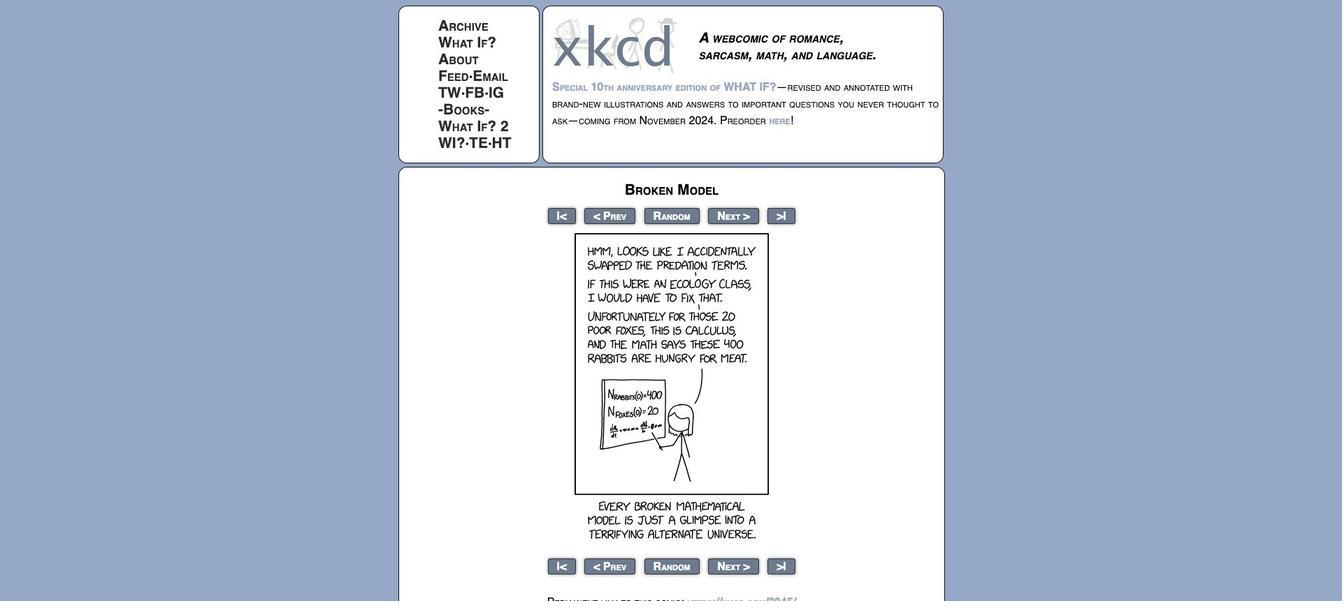 Task type: describe. For each thing, give the bounding box(es) containing it.
broken model image
[[575, 233, 769, 547]]

xkcd.com logo image
[[552, 16, 681, 74]]



Task type: vqa. For each thing, say whether or not it's contained in the screenshot.
Broken Model image
yes



